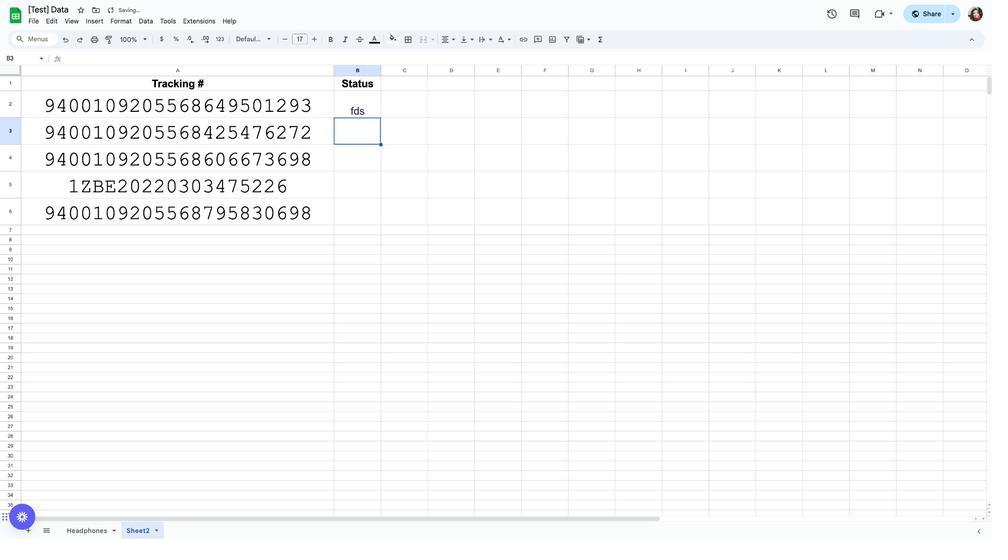 Task type: describe. For each thing, give the bounding box(es) containing it.
show all comments image
[[849, 9, 860, 20]]

text color image
[[369, 33, 380, 44]]

7 menu item from the left
[[157, 16, 180, 26]]

none text field inside "name box (⌘ + j)" element
[[4, 54, 38, 63]]

2 toolbar from the left
[[58, 523, 171, 540]]

bold (⌘b) image
[[326, 35, 335, 44]]

increase font size (⌘+shift+period) image
[[310, 35, 319, 44]]

insert chart image
[[548, 35, 557, 44]]

6 menu item from the left
[[135, 16, 157, 26]]

main toolbar
[[57, 0, 608, 524]]

Star checkbox
[[75, 4, 88, 17]]

insert link (⌘k) image
[[519, 35, 528, 44]]

3 toolbar from the left
[[173, 523, 175, 539]]

hide the menus (ctrl+shift+f) image
[[967, 35, 977, 44]]

all sheets image
[[39, 523, 54, 538]]

decrease font size (⌘+shift+comma) image
[[280, 35, 290, 44]]

name box (⌘ + j) element
[[3, 53, 46, 64]]

Rename text field
[[25, 4, 74, 14]]

strikethrough (⌘+shift+x) image
[[355, 35, 364, 44]]

last edit was seconds ago image
[[827, 8, 838, 19]]

5 menu item from the left
[[107, 16, 135, 26]]

print (⌘p) image
[[90, 35, 99, 44]]

italic (⌘i) image
[[341, 35, 350, 44]]

Menus field
[[12, 33, 58, 46]]

undo (⌘z) image
[[61, 35, 70, 44]]

1 menu item from the left
[[25, 16, 43, 26]]

font list. default (arial) selected. option
[[236, 33, 262, 46]]



Task type: locate. For each thing, give the bounding box(es) containing it.
0 vertical spatial move image
[[91, 6, 100, 15]]

None text field
[[4, 54, 38, 63]]

8 menu item from the left
[[180, 16, 219, 26]]

move image left record a loom image
[[1, 512, 5, 523]]

1 horizontal spatial move image
[[91, 6, 100, 15]]

fill color image
[[388, 33, 398, 44]]

share. anyone with the link. anyone who has the link can access. no sign-in required. image
[[911, 9, 919, 18]]

move image
[[91, 6, 100, 15], [1, 512, 5, 523]]

application
[[0, 0, 992, 540]]

paint format image
[[104, 35, 114, 44]]

Zoom field
[[117, 33, 151, 47]]

insert comment (⌘+option+m) image
[[533, 35, 543, 44]]

2 horizontal spatial toolbar
[[173, 523, 175, 539]]

menu item
[[25, 16, 43, 26], [43, 16, 61, 26], [61, 16, 82, 26], [82, 16, 107, 26], [107, 16, 135, 26], [135, 16, 157, 26], [157, 16, 180, 26], [180, 16, 219, 26], [219, 16, 240, 26]]

9 menu item from the left
[[219, 16, 240, 26]]

redo (⌘y) image
[[75, 35, 85, 44]]

toolbar
[[19, 523, 57, 539], [58, 523, 171, 540], [173, 523, 175, 539]]

4 menu item from the left
[[82, 16, 107, 26]]

0 horizontal spatial move image
[[1, 512, 5, 523]]

create a filter image
[[562, 35, 572, 44]]

1 horizontal spatial toolbar
[[58, 523, 171, 540]]

move image
[[5, 512, 8, 523]]

quick sharing actions image
[[951, 13, 955, 27]]

menu bar
[[25, 12, 240, 27]]

add sheet image
[[24, 526, 32, 535]]

1 toolbar from the left
[[19, 523, 57, 539]]

star image
[[76, 6, 86, 15]]

menu bar inside menu bar banner
[[25, 12, 240, 27]]

move image right star image
[[91, 6, 100, 15]]

increase decimal places image
[[200, 35, 210, 44]]

functions image
[[595, 33, 606, 46]]

borders image
[[403, 33, 414, 46]]

None text field
[[65, 53, 992, 65]]

Font size text field
[[292, 34, 307, 45]]

2 menu item from the left
[[43, 16, 61, 26]]

sheets home image
[[7, 7, 24, 24]]

decrease decimal places image
[[186, 35, 195, 44]]

1 vertical spatial move image
[[1, 512, 5, 523]]

0 horizontal spatial toolbar
[[19, 523, 57, 539]]

3 menu item from the left
[[61, 16, 82, 26]]

Font size field
[[292, 34, 311, 45]]

record a loom image
[[17, 512, 28, 523]]

menu bar banner
[[0, 0, 992, 540]]

Zoom text field
[[118, 33, 140, 46]]



Task type: vqa. For each thing, say whether or not it's contained in the screenshot.
the text rotation image
no



